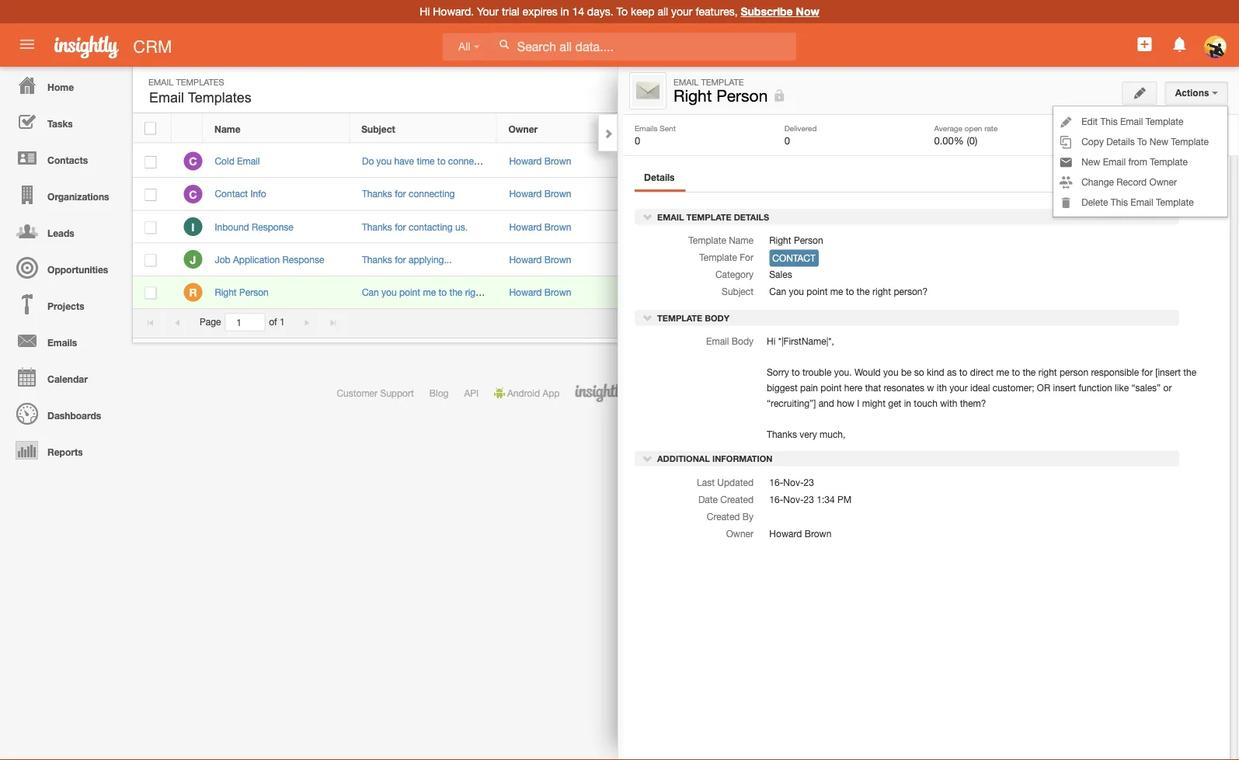 Task type: describe. For each thing, give the bounding box(es) containing it.
do you have time to connect? link
[[362, 156, 487, 167]]

email template image
[[632, 75, 663, 106]]

hi howard. your trial expires in 14 days. to keep all your features, subscribe now
[[420, 5, 820, 18]]

ith
[[937, 382, 947, 393]]

very
[[800, 429, 817, 440]]

android app link
[[494, 388, 560, 399]]

inbound response link
[[215, 221, 301, 232]]

reports link
[[4, 432, 124, 468]]

for inside 'sorry to trouble you. would you be so kind as to direct me to the right person responsible for [insert the biggest pain point here that resonates w ith your ideal customer; or insert function like "sales" or "recruiting"]  and how i might get in touch with them?'
[[1142, 367, 1153, 378]]

1 vertical spatial owner
[[1150, 176, 1177, 187]]

can you point me to the right person? inside r row
[[362, 287, 520, 298]]

sorry to trouble you. would you be so kind as to direct me to the right person responsible for [insert the biggest pain point here that resonates w ith your ideal customer; or insert function like "sales" or "recruiting"]  and how i might get in touch with them?
[[767, 367, 1197, 409]]

c link for contact info
[[184, 185, 202, 203]]

1 horizontal spatial to
[[1137, 136, 1147, 147]]

reports
[[47, 447, 83, 458]]

home link
[[4, 67, 124, 103]]

keep
[[631, 5, 655, 18]]

copy details to new template
[[1082, 136, 1209, 147]]

here
[[844, 382, 863, 393]]

information
[[712, 454, 773, 464]]

contact info link
[[215, 189, 274, 199]]

additional
[[657, 454, 710, 464]]

chevron right image
[[603, 128, 614, 139]]

me inside r row
[[423, 287, 436, 298]]

body for email body
[[732, 336, 754, 347]]

howard brown link for do you have time to connect?
[[509, 156, 571, 167]]

you.
[[834, 367, 852, 378]]

features,
[[696, 5, 738, 18]]

can inside r row
[[362, 287, 379, 298]]

type
[[815, 123, 836, 134]]

processing
[[901, 388, 947, 399]]

1 field
[[226, 314, 264, 331]]

2 16-nov-23 1:34 pm cell from the top
[[1025, 178, 1161, 211]]

subscribe
[[741, 5, 793, 18]]

email body
[[706, 336, 754, 347]]

for for i
[[395, 221, 406, 232]]

23 down 16-nov-23
[[804, 494, 814, 505]]

trouble
[[803, 367, 832, 378]]

now
[[796, 5, 820, 18]]

thanks for j
[[362, 254, 392, 265]]

that
[[865, 382, 881, 393]]

contact cell for j
[[761, 244, 908, 276]]

can you point me to the right person? link
[[362, 287, 520, 298]]

nov- for do you have time to connect?
[[1051, 156, 1071, 167]]

owner inside row
[[508, 123, 538, 134]]

emails link
[[4, 322, 124, 359]]

notifications image
[[1171, 35, 1189, 54]]

template up copy details to new template
[[1146, 116, 1184, 127]]

point down the contact
[[807, 286, 828, 297]]

might
[[862, 398, 886, 409]]

pm for thanks for connecting
[[1105, 189, 1119, 199]]

rate for average click rate 0.00% (0)
[[1132, 124, 1146, 132]]

right person inside r row
[[215, 287, 269, 298]]

1 horizontal spatial category
[[715, 269, 754, 280]]

this for edit
[[1100, 116, 1118, 127]]

open
[[919, 123, 943, 134]]

0% for time
[[923, 157, 937, 167]]

1 horizontal spatial subject
[[722, 286, 754, 297]]

1 c row from the top
[[133, 145, 1200, 178]]

open rate
[[919, 123, 966, 134]]

record
[[1117, 176, 1147, 187]]

1:34 for do you have time to connect?
[[1084, 156, 1102, 167]]

touch
[[914, 398, 938, 409]]

23 for do you have time to connect?
[[1071, 156, 1081, 167]]

open
[[965, 124, 982, 132]]

1 5 from the left
[[1137, 317, 1142, 328]]

0 horizontal spatial details
[[644, 172, 675, 183]]

template inside row
[[772, 123, 813, 134]]

0.00% for average open rate 0.00% (0)
[[934, 134, 964, 146]]

Search this list... text field
[[642, 78, 817, 101]]

change record owner link
[[1054, 172, 1228, 192]]

c for cold email
[[189, 155, 197, 168]]

copy details to new template link
[[1054, 131, 1228, 152]]

brown for thanks for contacting us.
[[544, 221, 571, 232]]

template down actions at the top of page
[[1171, 136, 1209, 147]]

hi for hi *|firstname|*,
[[767, 336, 776, 347]]

resonates
[[884, 382, 924, 393]]

body for template body
[[705, 313, 730, 323]]

2 0% cell from the top
[[908, 178, 1025, 211]]

much,
[[820, 429, 846, 440]]

contact info
[[215, 189, 266, 199]]

ideal
[[970, 382, 990, 393]]

trial
[[502, 5, 520, 18]]

you inside 'sorry to trouble you. would you be so kind as to direct me to the right person responsible for [insert the biggest pain point here that resonates w ith your ideal customer; or insert function like "sales" or "recruiting"]  and how i might get in touch with them?'
[[883, 367, 899, 378]]

name inside row
[[214, 123, 240, 134]]

template down template name
[[699, 252, 737, 263]]

new email from template link
[[1054, 152, 1228, 172]]

terms of service
[[720, 388, 789, 399]]

cold email
[[215, 156, 260, 167]]

template body
[[655, 313, 730, 323]]

thanks very much,
[[767, 429, 846, 440]]

this for delete
[[1111, 197, 1128, 207]]

r
[[189, 286, 197, 299]]

r row
[[133, 276, 1200, 309]]

i row
[[133, 211, 1200, 244]]

howard for thanks for applying...
[[509, 254, 542, 265]]

general
[[660, 189, 691, 199]]

i inside 'link'
[[191, 221, 195, 233]]

like
[[1115, 382, 1129, 393]]

new email template link
[[1074, 78, 1184, 101]]

(0) for average open rate 0.00% (0)
[[967, 134, 978, 146]]

insert
[[1053, 382, 1076, 393]]

to inside r row
[[439, 287, 447, 298]]

sales cell for i
[[644, 211, 761, 244]]

howard for do you have time to connect?
[[509, 156, 542, 167]]

howard brown for can you point me to the right person?
[[509, 287, 571, 298]]

leads
[[47, 228, 74, 239]]

terms
[[720, 388, 745, 399]]

row group containing c
[[133, 145, 1200, 309]]

chevron down image for template body
[[643, 312, 653, 323]]

or
[[1037, 382, 1051, 393]]

privacy policy link
[[805, 388, 863, 399]]

(0) for average click rate 0.00% (0)
[[1117, 134, 1127, 146]]

16-nov-23 1:34 pm for do you have time to connect?
[[1037, 156, 1119, 167]]

brown for thanks for connecting
[[544, 189, 571, 199]]

1 vertical spatial person
[[794, 235, 823, 246]]

1 horizontal spatial right
[[873, 286, 891, 297]]

row containing name
[[133, 114, 1199, 143]]

pm for thanks for contacting us.
[[1105, 221, 1119, 232]]

1 vertical spatial right
[[769, 235, 791, 246]]

howard brown for thanks for contacting us.
[[509, 221, 571, 232]]

brown for thanks for applying...
[[544, 254, 571, 265]]

by
[[743, 511, 754, 522]]

delete this email template
[[1082, 197, 1194, 207]]

howard for can you point me to the right person?
[[509, 287, 542, 298]]

sorry
[[767, 367, 789, 378]]

1 horizontal spatial can you point me to the right person?
[[769, 286, 928, 297]]

contact cell for i
[[761, 211, 908, 244]]

0 horizontal spatial in
[[561, 5, 569, 18]]

person? inside r row
[[486, 287, 520, 298]]

howard brown link for thanks for connecting
[[509, 189, 571, 199]]

howard brown link for thanks for contacting us.
[[509, 221, 571, 232]]

all
[[458, 41, 470, 53]]

[insert
[[1156, 367, 1181, 378]]

point inside 'sorry to trouble you. would you be so kind as to direct me to the right person responsible for [insert the biggest pain point here that resonates w ith your ideal customer; or insert function like "sales" or "recruiting"]  and how i might get in touch with them?'
[[821, 382, 842, 393]]

0% cell for time
[[908, 145, 1025, 178]]

contact left info
[[215, 189, 248, 199]]

howard for thanks for connecting
[[509, 189, 542, 199]]

created for date
[[1036, 123, 1071, 134]]

1 vertical spatial templates
[[188, 90, 252, 106]]

1:34 for thanks for contacting us.
[[1084, 221, 1102, 232]]

android
[[507, 388, 540, 399]]

new for new email template
[[1084, 84, 1104, 94]]

16- for thanks for contacting us.
[[1037, 221, 1051, 232]]

app
[[543, 388, 560, 399]]

date inside row
[[1074, 123, 1095, 134]]

response inside j row
[[282, 254, 324, 265]]

change record owner
[[1082, 176, 1177, 187]]

your inside 'sorry to trouble you. would you be so kind as to direct me to the right person responsible for [insert the biggest pain point here that resonates w ith your ideal customer; or insert function like "sales" or "recruiting"]  and how i might get in touch with them?'
[[950, 382, 968, 393]]

1 vertical spatial right person
[[769, 235, 823, 246]]

addendum
[[950, 388, 996, 399]]

0 vertical spatial right person
[[674, 86, 768, 105]]

as
[[947, 367, 957, 378]]

template left "record permissions" image
[[701, 77, 744, 87]]

1 horizontal spatial name
[[729, 235, 754, 246]]

calendar link
[[4, 359, 124, 395]]

job application response
[[215, 254, 324, 265]]

template down email template details
[[689, 235, 726, 246]]

organizations
[[47, 191, 109, 202]]

1 - 5 of 5 items
[[1123, 317, 1186, 328]]

application
[[233, 254, 280, 265]]

contact for i
[[773, 221, 806, 232]]

1 horizontal spatial details
[[734, 212, 769, 222]]

pain
[[800, 382, 818, 393]]

the inside r row
[[449, 287, 463, 298]]

average for average open rate 0.00% (0)
[[934, 124, 963, 132]]

created for by
[[707, 511, 740, 522]]

1 vertical spatial new
[[1150, 136, 1168, 147]]

-
[[1130, 317, 1134, 328]]

right person link
[[215, 287, 276, 298]]

0 vertical spatial right
[[674, 86, 712, 105]]

data processing addendum
[[879, 388, 996, 399]]

pm down much,
[[837, 494, 852, 505]]

16-nov-23 1:34 pm down 16-nov-23
[[769, 494, 852, 505]]

j link
[[184, 250, 202, 269]]

23 for thanks for contacting us.
[[1071, 221, 1081, 232]]

0 horizontal spatial of
[[269, 317, 277, 328]]

edit this email template link
[[1054, 111, 1228, 131]]

1 vertical spatial date
[[698, 494, 718, 505]]

applying...
[[409, 254, 452, 265]]

16-nov-23 1:34 pm for thanks for connecting
[[1037, 189, 1119, 199]]

1:34 down much,
[[817, 494, 835, 505]]

2 5 from the left
[[1155, 317, 1160, 328]]

of 1
[[269, 317, 285, 328]]

rate
[[946, 123, 966, 134]]



Task type: vqa. For each thing, say whether or not it's contained in the screenshot.


Task type: locate. For each thing, give the bounding box(es) containing it.
details up template name
[[734, 212, 769, 222]]

cell
[[644, 244, 761, 276], [908, 244, 1025, 276], [1025, 244, 1161, 276], [1161, 244, 1200, 276], [133, 276, 172, 309], [644, 276, 761, 309], [1025, 276, 1161, 309], [1161, 276, 1200, 309]]

1:34 down delete
[[1084, 221, 1102, 232]]

2 0% from the top
[[923, 189, 937, 199]]

thanks for connecting link
[[362, 189, 455, 199]]

2 rate from the left
[[1132, 124, 1146, 132]]

0 vertical spatial sales cell
[[644, 145, 761, 178]]

1 16-nov-23 1:34 pm cell from the top
[[1025, 145, 1161, 178]]

howard inside r row
[[509, 287, 542, 298]]

right person up "1" field
[[215, 287, 269, 298]]

0 horizontal spatial rate
[[984, 124, 998, 132]]

record permissions image
[[772, 86, 786, 105]]

general cell
[[644, 178, 761, 211]]

1 sales cell from the top
[[644, 145, 761, 178]]

c up i 'link'
[[189, 188, 197, 201]]

connect?
[[448, 156, 487, 167]]

1 horizontal spatial person?
[[894, 286, 928, 297]]

1 vertical spatial created
[[720, 494, 754, 505]]

for left applying...
[[395, 254, 406, 265]]

1 vertical spatial sales
[[660, 222, 682, 232]]

data processing addendum link
[[879, 388, 996, 399]]

0 vertical spatial date
[[1074, 123, 1095, 134]]

5
[[1137, 317, 1142, 328], [1155, 317, 1160, 328]]

thanks down do
[[362, 189, 392, 199]]

chevron down image
[[643, 453, 653, 464]]

howard inside j row
[[509, 254, 542, 265]]

your
[[477, 5, 499, 18]]

1:34 down copy
[[1084, 156, 1102, 167]]

16- for thanks for connecting
[[1037, 189, 1051, 199]]

2 vertical spatial created
[[707, 511, 740, 522]]

1 vertical spatial your
[[950, 382, 968, 393]]

name up 'for'
[[729, 235, 754, 246]]

0 right chevron right icon
[[635, 134, 640, 146]]

1 1 from the left
[[280, 317, 285, 328]]

c row up email template details
[[133, 178, 1200, 211]]

edit
[[1082, 116, 1098, 127]]

0 vertical spatial this
[[1100, 116, 1118, 127]]

0% inside i row
[[923, 222, 937, 232]]

1 howard brown link from the top
[[509, 156, 571, 167]]

1 horizontal spatial date
[[1074, 123, 1095, 134]]

16-nov-23 1:34 pm down delete
[[1037, 221, 1119, 232]]

projects link
[[4, 286, 124, 322]]

brown inside r row
[[544, 287, 571, 298]]

2 horizontal spatial right person
[[769, 235, 823, 246]]

thanks
[[362, 189, 392, 199], [362, 221, 392, 232], [362, 254, 392, 265], [767, 429, 797, 440]]

emails up calendar link
[[47, 337, 77, 348]]

lead cell
[[761, 145, 908, 178]]

body
[[705, 313, 730, 323], [732, 336, 754, 347]]

template right from
[[1150, 156, 1188, 167]]

last updated
[[697, 477, 754, 488]]

1 horizontal spatial average
[[1084, 124, 1112, 132]]

16-nov-23 1:34 pm inside i row
[[1037, 221, 1119, 232]]

2 horizontal spatial right
[[769, 235, 791, 246]]

average click rate 0.00% (0)
[[1084, 124, 1146, 146]]

2 vertical spatial right person
[[215, 287, 269, 298]]

sales cell up template for
[[644, 211, 761, 244]]

2 contact cell from the top
[[761, 211, 908, 244]]

brown for do you have time to connect?
[[544, 156, 571, 167]]

0 vertical spatial created
[[1036, 123, 1071, 134]]

thanks up 'thanks for applying...'
[[362, 221, 392, 232]]

c for contact info
[[189, 188, 197, 201]]

c link up i 'link'
[[184, 185, 202, 203]]

1 horizontal spatial of
[[748, 388, 756, 399]]

1 right "1" field
[[280, 317, 285, 328]]

1:34 inside i row
[[1084, 221, 1102, 232]]

contact for r
[[773, 287, 806, 298]]

contact cell for c
[[761, 178, 908, 211]]

person inside r row
[[239, 287, 269, 298]]

pm for do you have time to connect?
[[1105, 156, 1119, 167]]

3 contact cell from the top
[[761, 244, 908, 276]]

person
[[1060, 367, 1089, 378]]

navigation containing home
[[0, 67, 124, 468]]

nov- inside i row
[[1051, 221, 1071, 232]]

sales for c
[[660, 157, 682, 167]]

1 horizontal spatial in
[[904, 398, 911, 409]]

(0) inside average open rate 0.00% (0)
[[967, 134, 978, 146]]

me inside 'sorry to trouble you. would you be so kind as to direct me to the right person responsible for [insert the biggest pain point here that resonates w ith your ideal customer; or insert function like "sales" or "recruiting"]  and how i might get in touch with them?'
[[996, 367, 1009, 378]]

in right get
[[904, 398, 911, 409]]

2 horizontal spatial owner
[[1150, 176, 1177, 187]]

have
[[394, 156, 414, 167]]

to up new email from template link
[[1137, 136, 1147, 147]]

howard brown link for can you point me to the right person?
[[509, 287, 571, 298]]

i right how on the right
[[857, 398, 860, 409]]

for for c
[[395, 189, 406, 199]]

0 inside delivered 0
[[784, 134, 790, 146]]

updated
[[717, 477, 754, 488]]

delete
[[1082, 197, 1108, 207]]

0 inside emails sent 0
[[635, 134, 640, 146]]

emails inside emails sent 0
[[635, 124, 658, 132]]

get
[[888, 398, 902, 409]]

inbound response
[[215, 221, 294, 232]]

2 0.00% from the left
[[1084, 134, 1114, 146]]

contact inside j row
[[773, 254, 806, 265]]

privacy policy
[[805, 388, 863, 399]]

email inside row group
[[237, 156, 260, 167]]

expires
[[523, 5, 558, 18]]

0 vertical spatial c
[[189, 155, 197, 168]]

brown
[[544, 156, 571, 167], [544, 189, 571, 199], [544, 221, 571, 232], [544, 254, 571, 265], [544, 287, 571, 298], [805, 528, 832, 539]]

name up cold
[[214, 123, 240, 134]]

can
[[769, 286, 786, 297], [362, 287, 379, 298]]

contacting
[[409, 221, 453, 232]]

hi for hi howard. your trial expires in 14 days. to keep all your features, subscribe now
[[420, 5, 430, 18]]

0 vertical spatial your
[[671, 5, 693, 18]]

0 horizontal spatial to
[[616, 5, 628, 18]]

edit this email template
[[1082, 116, 1184, 127]]

3 16-nov-23 1:34 pm cell from the top
[[1025, 211, 1161, 244]]

1:34 down change
[[1084, 189, 1102, 199]]

0 horizontal spatial hi
[[420, 5, 430, 18]]

1 horizontal spatial 0
[[784, 134, 790, 146]]

0 horizontal spatial date
[[698, 494, 718, 505]]

2 vertical spatial new
[[1082, 156, 1100, 167]]

j row
[[133, 244, 1200, 276]]

1 vertical spatial response
[[282, 254, 324, 265]]

navigation
[[0, 67, 124, 468]]

contact right 'for'
[[773, 254, 806, 265]]

additional information
[[655, 454, 773, 464]]

thanks for c
[[362, 189, 392, 199]]

0 vertical spatial in
[[561, 5, 569, 18]]

response right application
[[282, 254, 324, 265]]

0% cell
[[908, 145, 1025, 178], [908, 178, 1025, 211], [908, 211, 1025, 244], [908, 276, 1025, 309]]

0 horizontal spatial 0
[[635, 134, 640, 146]]

0 horizontal spatial (0)
[[967, 134, 978, 146]]

0% cell for us.
[[908, 211, 1025, 244]]

leads link
[[4, 213, 124, 249]]

None checkbox
[[145, 122, 156, 135], [145, 156, 156, 169], [145, 222, 156, 234], [145, 254, 156, 267], [145, 122, 156, 135], [145, 156, 156, 169], [145, 222, 156, 234], [145, 254, 156, 267]]

new up new email from template link
[[1150, 136, 1168, 147]]

0 horizontal spatial body
[[705, 313, 730, 323]]

delivered 0
[[784, 124, 817, 146]]

0.00% down open rate
[[934, 134, 964, 146]]

sales up the 'details' link
[[660, 157, 682, 167]]

0 vertical spatial to
[[616, 5, 628, 18]]

customer support link
[[337, 388, 414, 399]]

1 average from the left
[[934, 124, 963, 132]]

16-nov-23 1:34 pm cell
[[1025, 145, 1161, 178], [1025, 178, 1161, 211], [1025, 211, 1161, 244]]

details down click
[[1107, 136, 1135, 147]]

1 vertical spatial emails
[[47, 337, 77, 348]]

i inside 'sorry to trouble you. would you be so kind as to direct me to the right person responsible for [insert the biggest pain point here that resonates w ith your ideal customer; or insert function like "sales" or "recruiting"]  and how i might get in touch with them?'
[[857, 398, 860, 409]]

howard inside i row
[[509, 221, 542, 232]]

category down email template image
[[656, 123, 696, 134]]

2 vertical spatial details
[[734, 212, 769, 222]]

0 vertical spatial name
[[214, 123, 240, 134]]

new down copy
[[1082, 156, 1100, 167]]

emails for emails
[[47, 337, 77, 348]]

0 horizontal spatial me
[[423, 287, 436, 298]]

1 vertical spatial c link
[[184, 185, 202, 203]]

pm down delete
[[1105, 221, 1119, 232]]

can you point me to the right person?
[[769, 286, 928, 297], [362, 287, 520, 298]]

or
[[1163, 382, 1172, 393]]

0 horizontal spatial can
[[362, 287, 379, 298]]

me down applying...
[[423, 287, 436, 298]]

16-nov-23 1:34 pm cell for time
[[1025, 145, 1161, 178]]

contact up the contact
[[773, 221, 806, 232]]

projects
[[47, 301, 84, 312]]

emails sent 0
[[635, 124, 676, 146]]

0 vertical spatial subject
[[361, 123, 395, 134]]

1 horizontal spatial can
[[769, 286, 786, 297]]

can you point me to the right person? down applying...
[[362, 287, 520, 298]]

created down updated
[[720, 494, 754, 505]]

to left keep
[[616, 5, 628, 18]]

brown for can you point me to the right person?
[[544, 287, 571, 298]]

date created
[[698, 494, 754, 505]]

23 down delete this email template link
[[1071, 221, 1081, 232]]

1 horizontal spatial me
[[830, 286, 843, 297]]

this inside delete this email template link
[[1111, 197, 1128, 207]]

category down template for
[[715, 269, 754, 280]]

c link for cold email
[[184, 152, 202, 171]]

subject down 'for'
[[722, 286, 754, 297]]

rate
[[984, 124, 998, 132], [1132, 124, 1146, 132]]

created inside row
[[1036, 123, 1071, 134]]

i link
[[184, 218, 202, 236]]

subject up do
[[361, 123, 395, 134]]

4 contact cell from the top
[[761, 276, 908, 309]]

c row
[[133, 145, 1200, 178], [133, 178, 1200, 211]]

16-nov-23 1:34 pm for thanks for contacting us.
[[1037, 221, 1119, 232]]

1 horizontal spatial emails
[[635, 124, 658, 132]]

2 horizontal spatial details
[[1107, 136, 1135, 147]]

biggest
[[767, 382, 798, 393]]

1 0 from the left
[[635, 134, 640, 146]]

direct
[[970, 367, 994, 378]]

right inside r row
[[465, 287, 484, 298]]

date up copy
[[1074, 123, 1095, 134]]

howard.
[[433, 5, 474, 18]]

created down the date created
[[707, 511, 740, 522]]

c row down sent
[[133, 145, 1200, 178]]

tasks
[[47, 118, 73, 129]]

0% for me
[[923, 288, 937, 298]]

0.00% for average click rate 0.00% (0)
[[1084, 134, 1114, 146]]

created by
[[707, 511, 754, 522]]

0 vertical spatial c link
[[184, 152, 202, 171]]

0.00% inside average open rate 0.00% (0)
[[934, 134, 964, 146]]

brown inside i row
[[544, 221, 571, 232]]

your right all
[[671, 5, 693, 18]]

2 c row from the top
[[133, 178, 1200, 211]]

1 horizontal spatial owner
[[726, 528, 754, 539]]

contact inside r row
[[773, 287, 806, 298]]

thanks inside i row
[[362, 221, 392, 232]]

crm
[[133, 37, 172, 56]]

contact down the contact
[[773, 287, 806, 298]]

template down change record owner link
[[1156, 197, 1194, 207]]

copy
[[1082, 136, 1104, 147]]

3 0% cell from the top
[[908, 211, 1025, 244]]

from
[[1128, 156, 1147, 167]]

sales down general
[[660, 222, 682, 232]]

c link
[[184, 152, 202, 171], [184, 185, 202, 203]]

1 vertical spatial sales cell
[[644, 211, 761, 244]]

5 left items
[[1155, 317, 1160, 328]]

4 0% from the top
[[923, 288, 937, 298]]

0 horizontal spatial owner
[[508, 123, 538, 134]]

for inside i row
[[395, 221, 406, 232]]

23
[[1071, 156, 1081, 167], [1071, 189, 1081, 199], [1071, 221, 1081, 232], [804, 477, 814, 488], [804, 494, 814, 505]]

23 down 'created date'
[[1071, 156, 1081, 167]]

template type
[[772, 123, 836, 134]]

contact for j
[[773, 254, 806, 265]]

16-nov-23 1:34 pm down copy
[[1037, 156, 1119, 167]]

0 horizontal spatial person
[[239, 287, 269, 298]]

0% inside r row
[[923, 288, 937, 298]]

average left open
[[934, 124, 963, 132]]

contact for c
[[773, 189, 806, 199]]

thanks left very
[[767, 429, 797, 440]]

2 c link from the top
[[184, 185, 202, 203]]

average open rate 0.00% (0)
[[934, 124, 998, 146]]

"sales"
[[1132, 382, 1161, 393]]

1 left '-'
[[1123, 317, 1128, 328]]

this inside edit this email template link
[[1100, 116, 1118, 127]]

them?
[[960, 398, 986, 409]]

(0) inside average click rate 0.00% (0)
[[1117, 134, 1127, 146]]

2 vertical spatial owner
[[726, 528, 754, 539]]

0 horizontal spatial name
[[214, 123, 240, 134]]

0.00%
[[934, 134, 964, 146], [1084, 134, 1114, 146]]

subject inside row
[[361, 123, 395, 134]]

white image
[[499, 39, 510, 50]]

average up copy
[[1084, 124, 1112, 132]]

2 horizontal spatial of
[[1144, 317, 1153, 328]]

2 (0) from the left
[[1117, 134, 1127, 146]]

of right terms
[[748, 388, 756, 399]]

chevron down image for email template details
[[643, 211, 653, 222]]

sales cell up general
[[644, 145, 761, 178]]

0 vertical spatial sales
[[660, 157, 682, 167]]

0.00% down edit
[[1084, 134, 1114, 146]]

subscribe now link
[[741, 5, 820, 18]]

1 vertical spatial body
[[732, 336, 754, 347]]

template down general cell
[[686, 212, 732, 222]]

w
[[927, 382, 934, 393]]

for up "sales"
[[1142, 367, 1153, 378]]

0 horizontal spatial average
[[934, 124, 963, 132]]

0 horizontal spatial right
[[465, 287, 484, 298]]

0 horizontal spatial emails
[[47, 337, 77, 348]]

0 horizontal spatial person?
[[486, 287, 520, 298]]

23 for thanks for connecting
[[1071, 189, 1081, 199]]

1 horizontal spatial 5
[[1155, 317, 1160, 328]]

2 howard brown link from the top
[[509, 189, 571, 199]]

chevron down image down the 'details' link
[[643, 211, 653, 222]]

2 average from the left
[[1084, 124, 1112, 132]]

4 0% cell from the top
[[908, 276, 1025, 309]]

emails for emails sent 0
[[635, 124, 658, 132]]

2 horizontal spatial person
[[794, 235, 823, 246]]

can you point me to the right person? down the contact
[[769, 286, 928, 297]]

contact inside i row
[[773, 221, 806, 232]]

1 contact cell from the top
[[761, 178, 908, 211]]

5 howard brown link from the top
[[509, 287, 571, 298]]

0% cell for me
[[908, 276, 1025, 309]]

0 vertical spatial owner
[[508, 123, 538, 134]]

1 c from the top
[[189, 155, 197, 168]]

of
[[269, 317, 277, 328], [1144, 317, 1153, 328], [748, 388, 756, 399]]

blog link
[[429, 388, 449, 399]]

date down last
[[698, 494, 718, 505]]

would
[[855, 367, 881, 378]]

j
[[190, 253, 196, 266]]

hi up sorry
[[767, 336, 776, 347]]

your right 'ith'
[[950, 382, 968, 393]]

2 chevron down image from the top
[[643, 312, 653, 323]]

0 vertical spatial body
[[705, 313, 730, 323]]

chevron down image down r row
[[643, 312, 653, 323]]

16-nov-23 1:34 pm down change
[[1037, 189, 1119, 199]]

right up sent
[[674, 86, 712, 105]]

1:34 for thanks for connecting
[[1084, 189, 1102, 199]]

1 vertical spatial category
[[715, 269, 754, 280]]

new up edit
[[1084, 84, 1104, 94]]

c link left cold
[[184, 152, 202, 171]]

sales for i
[[660, 222, 682, 232]]

right inside 'sorry to trouble you. would you be so kind as to direct me to the right person responsible for [insert the biggest pain point here that resonates w ith your ideal customer; or insert function like "sales" or "recruiting"]  and how i might get in touch with them?'
[[1038, 367, 1057, 378]]

0 horizontal spatial 1
[[280, 317, 285, 328]]

1 horizontal spatial (0)
[[1117, 134, 1127, 146]]

template down r row
[[657, 313, 702, 323]]

page
[[200, 317, 221, 328]]

calendar
[[47, 374, 88, 385]]

you down the contact
[[789, 286, 804, 297]]

3 howard brown link from the top
[[509, 221, 571, 232]]

1 c link from the top
[[184, 152, 202, 171]]

howard brown inside r row
[[509, 287, 571, 298]]

0 vertical spatial person
[[716, 86, 768, 105]]

1 vertical spatial i
[[857, 398, 860, 409]]

you right do
[[376, 156, 392, 167]]

thanks for i
[[362, 221, 392, 232]]

0 horizontal spatial your
[[671, 5, 693, 18]]

click
[[1115, 124, 1130, 132]]

rate for average open rate 0.00% (0)
[[984, 124, 998, 132]]

right up the contact
[[769, 235, 791, 246]]

howard brown inside i row
[[509, 221, 571, 232]]

1 horizontal spatial hi
[[767, 336, 776, 347]]

2 1 from the left
[[1123, 317, 1128, 328]]

created date
[[1036, 123, 1095, 134]]

thanks for contacting us. link
[[362, 221, 468, 232]]

0 horizontal spatial i
[[191, 221, 195, 233]]

you inside r row
[[381, 287, 397, 298]]

service
[[758, 388, 789, 399]]

2 c from the top
[[189, 188, 197, 201]]

1 0.00% from the left
[[934, 134, 964, 146]]

sales cell
[[644, 145, 761, 178], [644, 211, 761, 244]]

person
[[716, 86, 768, 105], [794, 235, 823, 246], [239, 287, 269, 298]]

contact cell
[[761, 178, 908, 211], [761, 211, 908, 244], [761, 244, 908, 276], [761, 276, 908, 309]]

can down the contact
[[769, 286, 786, 297]]

average inside average open rate 0.00% (0)
[[934, 124, 963, 132]]

howard brown inside j row
[[509, 254, 571, 265]]

2 horizontal spatial right
[[1038, 367, 1057, 378]]

0% for us.
[[923, 222, 937, 232]]

job application response link
[[215, 254, 332, 265]]

rate right open
[[984, 124, 998, 132]]

1 horizontal spatial your
[[950, 382, 968, 393]]

1 horizontal spatial i
[[857, 398, 860, 409]]

1 vertical spatial name
[[729, 235, 754, 246]]

point inside r row
[[399, 287, 420, 298]]

average inside average click rate 0.00% (0)
[[1084, 124, 1112, 132]]

0 horizontal spatial can you point me to the right person?
[[362, 287, 520, 298]]

1 horizontal spatial body
[[732, 336, 754, 347]]

emails inside emails link
[[47, 337, 77, 348]]

howard brown for thanks for connecting
[[509, 189, 571, 199]]

new email from template
[[1082, 156, 1188, 167]]

thanks inside j row
[[362, 254, 392, 265]]

api link
[[464, 388, 479, 399]]

3 0% from the top
[[923, 222, 937, 232]]

1 rate from the left
[[984, 124, 998, 132]]

howard brown link for thanks for applying...
[[509, 254, 571, 265]]

for left contacting
[[395, 221, 406, 232]]

None checkbox
[[145, 189, 156, 201], [145, 287, 156, 300], [145, 189, 156, 201], [145, 287, 156, 300]]

for inside j row
[[395, 254, 406, 265]]

chevron down image
[[643, 211, 653, 222], [643, 312, 653, 323]]

1 horizontal spatial 1
[[1123, 317, 1128, 328]]

1 0% cell from the top
[[908, 145, 1025, 178]]

template up edit this email template link
[[1134, 84, 1174, 94]]

body up email body at the right top
[[705, 313, 730, 323]]

0.00% inside average click rate 0.00% (0)
[[1084, 134, 1114, 146]]

nov- for thanks for contacting us.
[[1051, 221, 1071, 232]]

2 vertical spatial right
[[215, 287, 237, 298]]

howard brown for do you have time to connect?
[[509, 156, 571, 167]]

new for new email from template
[[1082, 156, 1100, 167]]

23 down very
[[804, 477, 814, 488]]

and
[[819, 398, 834, 409]]

0%
[[923, 157, 937, 167], [923, 189, 937, 199], [923, 222, 937, 232], [923, 288, 937, 298]]

16-nov-23 1:34 pm cell for us.
[[1025, 211, 1161, 244]]

2 sales cell from the top
[[644, 211, 761, 244]]

"recruiting"]
[[767, 398, 816, 409]]

23 inside i row
[[1071, 221, 1081, 232]]

(0) down click
[[1117, 134, 1127, 146]]

template left type at the top of page
[[772, 123, 813, 134]]

16-nov-23 1:34 pm
[[1037, 156, 1119, 167], [1037, 189, 1119, 199], [1037, 221, 1119, 232], [769, 494, 852, 505]]

to
[[437, 156, 446, 167], [846, 286, 854, 297], [439, 287, 447, 298], [792, 367, 800, 378], [959, 367, 968, 378], [1012, 367, 1020, 378]]

howard brown for thanks for applying...
[[509, 254, 571, 265]]

1 0% from the top
[[923, 157, 937, 167]]

hi left howard.
[[420, 5, 430, 18]]

thanks down 'thanks for contacting us.'
[[362, 254, 392, 265]]

of right '-'
[[1144, 317, 1153, 328]]

date
[[1074, 123, 1095, 134], [698, 494, 718, 505]]

0 vertical spatial templates
[[176, 77, 224, 87]]

rate inside average open rate 0.00% (0)
[[984, 124, 998, 132]]

brown inside j row
[[544, 254, 571, 265]]

howard brown
[[509, 156, 571, 167], [509, 189, 571, 199], [509, 221, 571, 232], [509, 254, 571, 265], [509, 287, 571, 298], [769, 528, 832, 539]]

response inside i row
[[252, 221, 294, 232]]

16- inside i row
[[1037, 221, 1051, 232]]

sales cell for c
[[644, 145, 761, 178]]

1 vertical spatial this
[[1111, 197, 1128, 207]]

howard for thanks for contacting us.
[[509, 221, 542, 232]]

delivered
[[784, 124, 817, 132]]

in inside 'sorry to trouble you. would you be so kind as to direct me to the right person responsible for [insert the biggest pain point here that resonates w ith your ideal customer; or insert function like "sales" or "recruiting"]  and how i might get in touch with them?'
[[904, 398, 911, 409]]

i up j link
[[191, 221, 195, 233]]

*|firstname|*,
[[778, 336, 834, 347]]

right inside r row
[[215, 287, 237, 298]]

average for average click rate 0.00% (0)
[[1084, 124, 1112, 132]]

1
[[280, 317, 285, 328], [1123, 317, 1128, 328]]

customer
[[337, 388, 378, 399]]

details up general
[[644, 172, 675, 183]]

contact cell for r
[[761, 276, 908, 309]]

1 (0) from the left
[[967, 134, 978, 146]]

thanks for connecting
[[362, 189, 455, 199]]

Search all data.... text field
[[490, 33, 796, 61]]

pm inside i row
[[1105, 221, 1119, 232]]

1 chevron down image from the top
[[643, 211, 653, 222]]

point up and
[[821, 382, 842, 393]]

pm down change
[[1105, 189, 1119, 199]]

actions button
[[1165, 82, 1228, 105]]

row
[[133, 114, 1199, 143]]

1 vertical spatial subject
[[722, 286, 754, 297]]

4 howard brown link from the top
[[509, 254, 571, 265]]

14
[[572, 5, 584, 18]]

sales inside i row
[[660, 222, 682, 232]]

me up *|firstname|*,
[[830, 286, 843, 297]]

row group
[[133, 145, 1200, 309]]

body up terms
[[732, 336, 754, 347]]

16- for do you have time to connect?
[[1037, 156, 1051, 167]]

0 horizontal spatial 5
[[1137, 317, 1142, 328]]

for left connecting
[[395, 189, 406, 199]]

1 vertical spatial in
[[904, 398, 911, 409]]

rate inside average click rate 0.00% (0)
[[1132, 124, 1146, 132]]

0 vertical spatial new
[[1084, 84, 1104, 94]]

0 horizontal spatial category
[[656, 123, 696, 134]]

for for j
[[395, 254, 406, 265]]

(0) down open
[[967, 134, 978, 146]]

nov- for thanks for connecting
[[1051, 189, 1071, 199]]

2 0 from the left
[[784, 134, 790, 146]]

2 vertical spatial sales
[[769, 269, 792, 280]]

5 right '-'
[[1137, 317, 1142, 328]]

me up customer;
[[996, 367, 1009, 378]]

android app
[[507, 388, 560, 399]]

category inside row
[[656, 123, 696, 134]]



